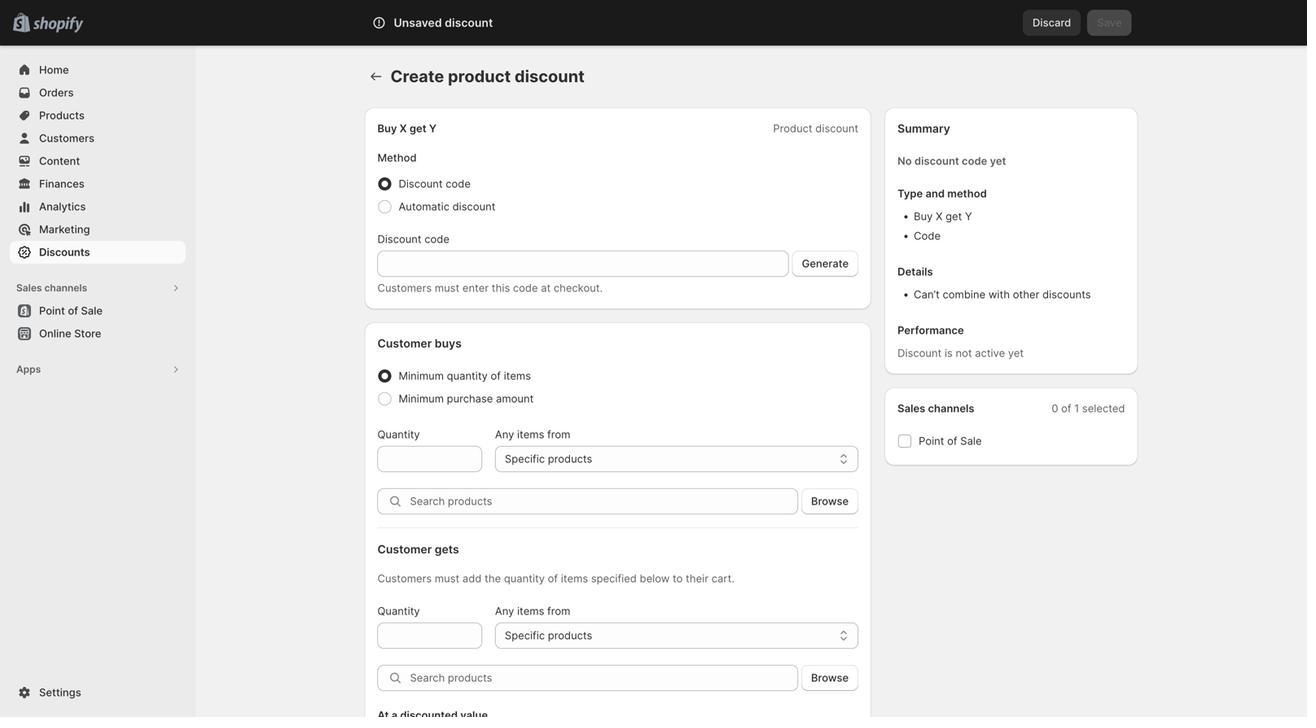 Task type: vqa. For each thing, say whether or not it's contained in the screenshot.
the topmost My
no



Task type: locate. For each thing, give the bounding box(es) containing it.
specific products for 2nd browse button from the bottom of the page
[[505, 453, 593, 466]]

y inside the buy x get y code
[[966, 210, 973, 223]]

0 horizontal spatial x
[[400, 122, 407, 135]]

online store
[[39, 328, 101, 340]]

must
[[435, 282, 460, 295], [435, 573, 460, 586]]

0 horizontal spatial point of sale
[[39, 305, 103, 317]]

0 vertical spatial x
[[400, 122, 407, 135]]

1 vertical spatial search products text field
[[410, 666, 799, 692]]

sales inside button
[[16, 282, 42, 294]]

0 vertical spatial from
[[548, 429, 571, 441]]

specific
[[505, 453, 545, 466], [505, 630, 545, 643]]

discount down automatic
[[378, 233, 422, 246]]

quantity down minimum purchase amount
[[378, 429, 420, 441]]

customers down products
[[39, 132, 94, 145]]

quantity text field down "add"
[[378, 623, 482, 650]]

customers down customer gets at the left bottom of page
[[378, 573, 432, 586]]

0 vertical spatial point of sale
[[39, 305, 103, 317]]

specific down amount
[[505, 453, 545, 466]]

no discount code yet
[[898, 155, 1007, 167]]

2 customer from the top
[[378, 543, 432, 557]]

channels down is
[[929, 403, 975, 415]]

channels inside button
[[44, 282, 87, 294]]

1 vertical spatial yet
[[1009, 347, 1024, 360]]

1 horizontal spatial buy
[[914, 210, 933, 223]]

get inside the buy x get y code
[[946, 210, 963, 223]]

1 vertical spatial quantity text field
[[378, 623, 482, 650]]

get down type and method
[[946, 210, 963, 223]]

1 horizontal spatial channels
[[929, 403, 975, 415]]

0 vertical spatial sales channels
[[16, 282, 87, 294]]

1 horizontal spatial y
[[966, 210, 973, 223]]

1 vertical spatial from
[[548, 605, 571, 618]]

get
[[410, 122, 427, 135], [946, 210, 963, 223]]

any down amount
[[495, 429, 514, 441]]

0 horizontal spatial y
[[429, 122, 437, 135]]

any items from down customers must add the quantity of items specified below to their cart.
[[495, 605, 571, 618]]

quantity
[[378, 429, 420, 441], [378, 605, 420, 618]]

minimum left 'purchase'
[[399, 393, 444, 405]]

customer left buys
[[378, 337, 432, 351]]

1 vertical spatial channels
[[929, 403, 975, 415]]

1 vertical spatial must
[[435, 573, 460, 586]]

y down create
[[429, 122, 437, 135]]

yet
[[991, 155, 1007, 167], [1009, 347, 1024, 360]]

discount code
[[399, 178, 471, 190], [378, 233, 450, 246]]

code up automatic discount
[[446, 178, 471, 190]]

0 vertical spatial any
[[495, 429, 514, 441]]

y
[[429, 122, 437, 135], [966, 210, 973, 223]]

2 vertical spatial discount
[[898, 347, 942, 360]]

2 quantity text field from the top
[[378, 623, 482, 650]]

1 horizontal spatial sale
[[961, 435, 982, 448]]

1 specific from the top
[[505, 453, 545, 466]]

must left "add"
[[435, 573, 460, 586]]

0 horizontal spatial sale
[[81, 305, 103, 317]]

add
[[463, 573, 482, 586]]

marketing link
[[10, 218, 186, 241]]

1 from from the top
[[548, 429, 571, 441]]

code up method on the top right
[[962, 155, 988, 167]]

1 vertical spatial sale
[[961, 435, 982, 448]]

discount up automatic
[[399, 178, 443, 190]]

1 vertical spatial quantity
[[504, 573, 545, 586]]

product
[[448, 66, 511, 86]]

specified
[[591, 573, 637, 586]]

0 horizontal spatial channels
[[44, 282, 87, 294]]

items down customers must add the quantity of items specified below to their cart.
[[517, 605, 545, 618]]

1 vertical spatial products
[[548, 630, 593, 643]]

code
[[962, 155, 988, 167], [446, 178, 471, 190], [425, 233, 450, 246], [513, 282, 538, 295]]

1 horizontal spatial quantity
[[504, 573, 545, 586]]

apps button
[[10, 359, 186, 381]]

summary
[[898, 122, 951, 136]]

to
[[673, 573, 683, 586]]

quantity text field down minimum purchase amount
[[378, 447, 482, 473]]

discount
[[445, 16, 493, 30], [515, 66, 585, 86], [816, 122, 859, 135], [915, 155, 960, 167], [453, 200, 496, 213]]

0 horizontal spatial sales channels
[[16, 282, 87, 294]]

Search products text field
[[410, 489, 799, 515], [410, 666, 799, 692]]

sales
[[16, 282, 42, 294], [898, 403, 926, 415]]

code left at
[[513, 282, 538, 295]]

1 vertical spatial quantity
[[378, 605, 420, 618]]

1 vertical spatial any items from
[[495, 605, 571, 618]]

y down method on the top right
[[966, 210, 973, 223]]

buy inside the buy x get y code
[[914, 210, 933, 223]]

discard button
[[1024, 10, 1082, 36]]

1 vertical spatial point of sale
[[919, 435, 982, 448]]

2 any items from from the top
[[495, 605, 571, 618]]

0 vertical spatial quantity text field
[[378, 447, 482, 473]]

quantity right the
[[504, 573, 545, 586]]

y for buy x get y code
[[966, 210, 973, 223]]

any items from down amount
[[495, 429, 571, 441]]

0 vertical spatial buy
[[378, 122, 397, 135]]

0 vertical spatial browse
[[812, 495, 849, 508]]

get up method
[[410, 122, 427, 135]]

0 horizontal spatial point
[[39, 305, 65, 317]]

0 vertical spatial browse button
[[802, 489, 859, 515]]

0 horizontal spatial get
[[410, 122, 427, 135]]

1 vertical spatial browse
[[812, 672, 849, 685]]

get for buy x get y code
[[946, 210, 963, 223]]

1 horizontal spatial x
[[936, 210, 943, 223]]

specific down customers must add the quantity of items specified below to their cart.
[[505, 630, 545, 643]]

customers
[[39, 132, 94, 145], [378, 282, 432, 295], [378, 573, 432, 586]]

x up code
[[936, 210, 943, 223]]

discount code up automatic
[[399, 178, 471, 190]]

1 quantity text field from the top
[[378, 447, 482, 473]]

items left specified
[[561, 573, 589, 586]]

any down the
[[495, 605, 514, 618]]

0 horizontal spatial buy
[[378, 122, 397, 135]]

quantity
[[447, 370, 488, 383], [504, 573, 545, 586]]

sale
[[81, 305, 103, 317], [961, 435, 982, 448]]

Quantity text field
[[378, 447, 482, 473], [378, 623, 482, 650]]

1 browse button from the top
[[802, 489, 859, 515]]

1 vertical spatial customer
[[378, 543, 432, 557]]

0 horizontal spatial yet
[[991, 155, 1007, 167]]

and
[[926, 187, 945, 200]]

from
[[548, 429, 571, 441], [548, 605, 571, 618]]

1 vertical spatial minimum
[[399, 393, 444, 405]]

quantity down customer gets at the left bottom of page
[[378, 605, 420, 618]]

2 specific products from the top
[[505, 630, 593, 643]]

1 vertical spatial specific
[[505, 630, 545, 643]]

sales channels down is
[[898, 403, 975, 415]]

customer left gets
[[378, 543, 432, 557]]

1 must from the top
[[435, 282, 460, 295]]

below
[[640, 573, 670, 586]]

customers up customer buys
[[378, 282, 432, 295]]

1 products from the top
[[548, 453, 593, 466]]

online store link
[[10, 323, 186, 346]]

2 vertical spatial customers
[[378, 573, 432, 586]]

0 vertical spatial minimum
[[399, 370, 444, 383]]

channels down discounts
[[44, 282, 87, 294]]

0 vertical spatial get
[[410, 122, 427, 135]]

discounts
[[1043, 288, 1092, 301]]

finances
[[39, 178, 85, 190]]

marketing
[[39, 223, 90, 236]]

1 vertical spatial buy
[[914, 210, 933, 223]]

1 browse from the top
[[812, 495, 849, 508]]

buy
[[378, 122, 397, 135], [914, 210, 933, 223]]

point
[[39, 305, 65, 317], [919, 435, 945, 448]]

discount
[[399, 178, 443, 190], [378, 233, 422, 246], [898, 347, 942, 360]]

discount down performance
[[898, 347, 942, 360]]

discount code down automatic
[[378, 233, 450, 246]]

selected
[[1083, 403, 1126, 415]]

0 vertical spatial must
[[435, 282, 460, 295]]

of inside button
[[68, 305, 78, 317]]

1 vertical spatial customers
[[378, 282, 432, 295]]

1 minimum from the top
[[399, 370, 444, 383]]

1 vertical spatial browse button
[[802, 666, 859, 692]]

x inside the buy x get y code
[[936, 210, 943, 223]]

buy up code
[[914, 210, 933, 223]]

customer
[[378, 337, 432, 351], [378, 543, 432, 557]]

specific products down amount
[[505, 453, 593, 466]]

1 horizontal spatial point
[[919, 435, 945, 448]]

any items from for first browse button from the bottom of the page quantity text box
[[495, 605, 571, 618]]

discounts link
[[10, 241, 186, 264]]

specific products for first browse button from the bottom of the page
[[505, 630, 593, 643]]

0 vertical spatial specific
[[505, 453, 545, 466]]

browse
[[812, 495, 849, 508], [812, 672, 849, 685]]

0 vertical spatial products
[[548, 453, 593, 466]]

must for add
[[435, 573, 460, 586]]

sales down discount is not active yet
[[898, 403, 926, 415]]

1 any items from from the top
[[495, 429, 571, 441]]

sales down discounts
[[16, 282, 42, 294]]

minimum for minimum quantity of items
[[399, 370, 444, 383]]

1 vertical spatial sales channels
[[898, 403, 975, 415]]

customer for customer buys
[[378, 337, 432, 351]]

specific products down customers must add the quantity of items specified below to their cart.
[[505, 630, 593, 643]]

2 specific from the top
[[505, 630, 545, 643]]

sales channels button
[[10, 277, 186, 300]]

0 vertical spatial yet
[[991, 155, 1007, 167]]

1 vertical spatial x
[[936, 210, 943, 223]]

0 vertical spatial search products text field
[[410, 489, 799, 515]]

0 vertical spatial customers
[[39, 132, 94, 145]]

quantity text field for first browse button from the bottom of the page
[[378, 623, 482, 650]]

other
[[1014, 288, 1040, 301]]

analytics
[[39, 200, 86, 213]]

buys
[[435, 337, 462, 351]]

0 vertical spatial sale
[[81, 305, 103, 317]]

sales channels down discounts
[[16, 282, 87, 294]]

content link
[[10, 150, 186, 173]]

x for buy x get y
[[400, 122, 407, 135]]

channels
[[44, 282, 87, 294], [929, 403, 975, 415]]

0 vertical spatial discount code
[[399, 178, 471, 190]]

minimum quantity of items
[[399, 370, 531, 383]]

buy x get y
[[378, 122, 437, 135]]

customers for customers
[[39, 132, 94, 145]]

0 vertical spatial quantity
[[447, 370, 488, 383]]

1 vertical spatial specific products
[[505, 630, 593, 643]]

1 vertical spatial sales
[[898, 403, 926, 415]]

2 must from the top
[[435, 573, 460, 586]]

0 vertical spatial customer
[[378, 337, 432, 351]]

generate
[[802, 258, 849, 270]]

search
[[444, 16, 479, 29]]

amount
[[496, 393, 534, 405]]

customers for customers must enter this code at checkout.
[[378, 282, 432, 295]]

2 search products text field from the top
[[410, 666, 799, 692]]

0 vertical spatial any items from
[[495, 429, 571, 441]]

minimum down customer buys
[[399, 370, 444, 383]]

0 vertical spatial y
[[429, 122, 437, 135]]

0 vertical spatial sales
[[16, 282, 42, 294]]

1 horizontal spatial get
[[946, 210, 963, 223]]

0 vertical spatial quantity
[[378, 429, 420, 441]]

2 products from the top
[[548, 630, 593, 643]]

shopify image
[[33, 17, 83, 33]]

buy up method
[[378, 122, 397, 135]]

must for enter
[[435, 282, 460, 295]]

1 specific products from the top
[[505, 453, 593, 466]]

1 vertical spatial get
[[946, 210, 963, 223]]

quantity up minimum purchase amount
[[447, 370, 488, 383]]

must left enter
[[435, 282, 460, 295]]

browse button
[[802, 489, 859, 515], [802, 666, 859, 692]]

items
[[504, 370, 531, 383], [517, 429, 545, 441], [561, 573, 589, 586], [517, 605, 545, 618]]

1 search products text field from the top
[[410, 489, 799, 515]]

products
[[39, 109, 85, 122]]

1 customer from the top
[[378, 337, 432, 351]]

x up method
[[400, 122, 407, 135]]

2 minimum from the top
[[399, 393, 444, 405]]

2 from from the top
[[548, 605, 571, 618]]

0 horizontal spatial sales
[[16, 282, 42, 294]]

specific products
[[505, 453, 593, 466], [505, 630, 593, 643]]

point of sale inside button
[[39, 305, 103, 317]]

0 vertical spatial point
[[39, 305, 65, 317]]

any items from for quantity text box for 2nd browse button from the bottom of the page
[[495, 429, 571, 441]]

1 vertical spatial y
[[966, 210, 973, 223]]

1 vertical spatial any
[[495, 605, 514, 618]]

0 vertical spatial specific products
[[505, 453, 593, 466]]

2 quantity from the top
[[378, 605, 420, 618]]

1 horizontal spatial yet
[[1009, 347, 1024, 360]]

customer gets
[[378, 543, 459, 557]]

0 vertical spatial channels
[[44, 282, 87, 294]]

discount for automatic discount
[[453, 200, 496, 213]]



Task type: describe. For each thing, give the bounding box(es) containing it.
items up amount
[[504, 370, 531, 383]]

1 any from the top
[[495, 429, 514, 441]]

orders link
[[10, 81, 186, 104]]

save
[[1098, 16, 1123, 29]]

discount is not active yet
[[898, 347, 1024, 360]]

analytics link
[[10, 196, 186, 218]]

point of sale link
[[10, 300, 186, 323]]

combine
[[943, 288, 986, 301]]

search products text field for first browse button from the bottom of the page quantity text box
[[410, 666, 799, 692]]

type and method
[[898, 187, 988, 200]]

home
[[39, 64, 69, 76]]

apps
[[16, 364, 41, 376]]

y for buy x get y
[[429, 122, 437, 135]]

1 vertical spatial discount
[[378, 233, 422, 246]]

1 horizontal spatial sales
[[898, 403, 926, 415]]

customers for customers must add the quantity of items specified below to their cart.
[[378, 573, 432, 586]]

performance
[[898, 324, 965, 337]]

customer for customer gets
[[378, 543, 432, 557]]

1 quantity from the top
[[378, 429, 420, 441]]

this
[[492, 282, 510, 295]]

get for buy x get y
[[410, 122, 427, 135]]

0
[[1052, 403, 1059, 415]]

settings
[[39, 687, 81, 700]]

sales channels inside button
[[16, 282, 87, 294]]

content
[[39, 155, 80, 167]]

search products text field for quantity text box for 2nd browse button from the bottom of the page
[[410, 489, 799, 515]]

code
[[914, 230, 941, 242]]

create product discount
[[391, 66, 585, 86]]

buy x get y code
[[914, 210, 973, 242]]

quantity text field for 2nd browse button from the bottom of the page
[[378, 447, 482, 473]]

method
[[378, 152, 417, 164]]

1 vertical spatial discount code
[[378, 233, 450, 246]]

buy for buy x get y
[[378, 122, 397, 135]]

settings link
[[10, 682, 186, 705]]

create
[[391, 66, 444, 86]]

type
[[898, 187, 924, 200]]

unsaved
[[394, 16, 442, 30]]

their
[[686, 573, 709, 586]]

0 horizontal spatial quantity
[[447, 370, 488, 383]]

point of sale button
[[0, 300, 196, 323]]

is
[[945, 347, 953, 360]]

finances link
[[10, 173, 186, 196]]

can't
[[914, 288, 940, 301]]

method
[[948, 187, 988, 200]]

discount for product discount
[[816, 122, 859, 135]]

unsaved discount
[[394, 16, 493, 30]]

code down automatic discount
[[425, 233, 450, 246]]

purchase
[[447, 393, 493, 405]]

minimum for minimum purchase amount
[[399, 393, 444, 405]]

product discount
[[774, 122, 859, 135]]

0 of 1 selected
[[1052, 403, 1126, 415]]

no
[[898, 155, 912, 167]]

customers must add the quantity of items specified below to their cart.
[[378, 573, 735, 586]]

the
[[485, 573, 501, 586]]

1 horizontal spatial point of sale
[[919, 435, 982, 448]]

customers link
[[10, 127, 186, 150]]

Discount code text field
[[378, 251, 789, 277]]

products for quantity text box for 2nd browse button from the bottom of the page
[[548, 453, 593, 466]]

automatic discount
[[399, 200, 496, 213]]

home link
[[10, 59, 186, 81]]

sale inside button
[[81, 305, 103, 317]]

x for buy x get y code
[[936, 210, 943, 223]]

customers must enter this code at checkout.
[[378, 282, 603, 295]]

discount for unsaved discount
[[445, 16, 493, 30]]

minimum purchase amount
[[399, 393, 534, 405]]

orders
[[39, 86, 74, 99]]

checkout.
[[554, 282, 603, 295]]

discounts
[[39, 246, 90, 259]]

1 horizontal spatial sales channels
[[898, 403, 975, 415]]

customer buys
[[378, 337, 462, 351]]

details
[[898, 266, 934, 278]]

with
[[989, 288, 1011, 301]]

items down amount
[[517, 429, 545, 441]]

enter
[[463, 282, 489, 295]]

discount for no discount code yet
[[915, 155, 960, 167]]

generate button
[[793, 251, 859, 277]]

online store button
[[0, 323, 196, 346]]

product
[[774, 122, 813, 135]]

discard
[[1033, 16, 1072, 29]]

products link
[[10, 104, 186, 127]]

point inside button
[[39, 305, 65, 317]]

search button
[[418, 10, 890, 36]]

store
[[74, 328, 101, 340]]

0 vertical spatial discount
[[399, 178, 443, 190]]

not
[[956, 347, 973, 360]]

save button
[[1088, 10, 1132, 36]]

1
[[1075, 403, 1080, 415]]

automatic
[[399, 200, 450, 213]]

active
[[976, 347, 1006, 360]]

1 vertical spatial point
[[919, 435, 945, 448]]

2 browse button from the top
[[802, 666, 859, 692]]

online
[[39, 328, 71, 340]]

can't combine with other discounts
[[914, 288, 1092, 301]]

buy for buy x get y code
[[914, 210, 933, 223]]

2 any from the top
[[495, 605, 514, 618]]

products for first browse button from the bottom of the page quantity text box
[[548, 630, 593, 643]]

at
[[541, 282, 551, 295]]

cart.
[[712, 573, 735, 586]]

2 browse from the top
[[812, 672, 849, 685]]

gets
[[435, 543, 459, 557]]



